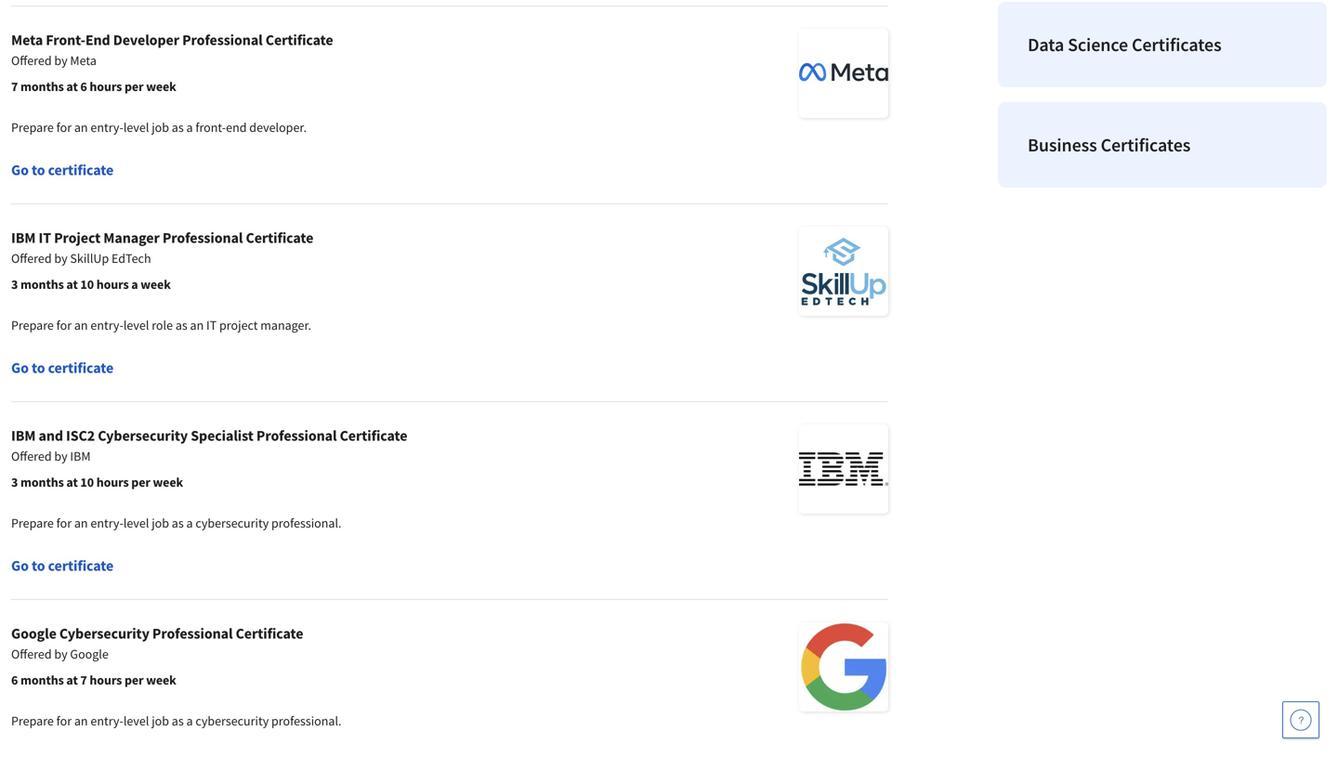 Task type: describe. For each thing, give the bounding box(es) containing it.
go for ibm and isc2 cybersecurity specialist professional certificate
[[11, 557, 29, 575]]

professional. for google cybersecurity professional certificate
[[271, 713, 342, 730]]

cybersecurity for certificate
[[196, 713, 269, 730]]

skillup edtech image
[[799, 227, 889, 316]]

specialist
[[191, 427, 254, 445]]

6 inside meta front-end developer professional certificate offered by meta 7 months at 6 hours per week
[[80, 78, 87, 95]]

prepare for an entry-level job as a cybersecurity professional. for certificate
[[11, 713, 342, 730]]

isc2
[[66, 427, 95, 445]]

job for cybersecurity
[[152, 515, 169, 532]]

an for project
[[74, 317, 88, 334]]

months inside ibm it project manager professional certificate offered by skillup edtech 3 months at 10 hours a week
[[20, 276, 64, 293]]

by inside ibm and isc2 cybersecurity specialist professional certificate offered by ibm 3 months at 10 hours per week
[[54, 448, 68, 465]]

role
[[152, 317, 173, 334]]

7 inside google cybersecurity professional certificate offered by google 6 months at 7 hours per week
[[80, 672, 87, 689]]

offered inside meta front-end developer professional certificate offered by meta 7 months at 6 hours per week
[[11, 52, 52, 69]]

certificates inside data science certificates link
[[1132, 33, 1222, 56]]

prepare for and
[[11, 515, 54, 532]]

by inside meta front-end developer professional certificate offered by meta 7 months at 6 hours per week
[[54, 52, 68, 69]]

prepare for cybersecurity
[[11, 713, 54, 730]]

hours inside ibm and isc2 cybersecurity specialist professional certificate offered by ibm 3 months at 10 hours per week
[[96, 474, 129, 491]]

per inside meta front-end developer professional certificate offered by meta 7 months at 6 hours per week
[[125, 78, 144, 95]]

data science certificates link
[[998, 2, 1327, 87]]

go for meta front-end developer professional certificate
[[11, 161, 29, 179]]

cybersecurity inside ibm and isc2 cybersecurity specialist professional certificate offered by ibm 3 months at 10 hours per week
[[98, 427, 188, 445]]

ibm it project manager professional certificate offered by skillup edtech 3 months at 10 hours a week
[[11, 229, 314, 293]]

developer.
[[249, 119, 307, 136]]

project
[[54, 229, 101, 247]]

meta image
[[799, 29, 889, 118]]

data science certificates
[[1028, 33, 1222, 56]]

as for developer
[[172, 119, 184, 136]]

1 vertical spatial meta
[[70, 52, 97, 69]]

10 for project
[[80, 276, 94, 293]]

certificate inside meta front-end developer professional certificate offered by meta 7 months at 6 hours per week
[[266, 31, 333, 49]]

for for cybersecurity
[[56, 713, 72, 730]]

prepare for an entry-level job as a front-end developer.
[[11, 119, 307, 136]]

7 inside meta front-end developer professional certificate offered by meta 7 months at 6 hours per week
[[11, 78, 18, 95]]

level for project
[[123, 317, 149, 334]]

manager.
[[261, 317, 311, 334]]

go for ibm it project manager professional certificate
[[11, 359, 29, 377]]

prepare for an entry-level job as a cybersecurity professional. for cybersecurity
[[11, 515, 342, 532]]

professional. for ibm and isc2 cybersecurity specialist professional certificate
[[271, 515, 342, 532]]

by inside google cybersecurity professional certificate offered by google 6 months at 7 hours per week
[[54, 646, 68, 663]]

skillup
[[70, 250, 109, 267]]

to for front-
[[32, 161, 45, 179]]

an for isc2
[[74, 515, 88, 532]]

entry- for end
[[91, 119, 123, 136]]

cybersecurity inside google cybersecurity professional certificate offered by google 6 months at 7 hours per week
[[59, 625, 149, 643]]

hours inside google cybersecurity professional certificate offered by google 6 months at 7 hours per week
[[90, 672, 122, 689]]

entry- for professional
[[91, 713, 123, 730]]

level for isc2
[[123, 515, 149, 532]]

professional inside ibm it project manager professional certificate offered by skillup edtech 3 months at 10 hours a week
[[163, 229, 243, 247]]

6 inside google cybersecurity professional certificate offered by google 6 months at 7 hours per week
[[11, 672, 18, 689]]

to for and
[[32, 557, 45, 575]]

months inside ibm and isc2 cybersecurity specialist professional certificate offered by ibm 3 months at 10 hours per week
[[20, 474, 64, 491]]

go to certificate for and
[[11, 557, 114, 575]]

certificate inside google cybersecurity professional certificate offered by google 6 months at 7 hours per week
[[236, 625, 303, 643]]

it inside ibm it project manager professional certificate offered by skillup edtech 3 months at 10 hours a week
[[39, 229, 51, 247]]

10 for isc2
[[80, 474, 94, 491]]

1 vertical spatial google
[[70, 646, 109, 663]]

prepare for an entry-level role as an it project manager.
[[11, 317, 311, 334]]

go to certificate for front-
[[11, 161, 114, 179]]

business certificates link
[[998, 102, 1327, 188]]

ibm and isc2 cybersecurity specialist professional certificate offered by ibm 3 months at 10 hours per week
[[11, 427, 408, 491]]

help center image
[[1290, 709, 1313, 732]]

per inside google cybersecurity professional certificate offered by google 6 months at 7 hours per week
[[125, 672, 144, 689]]

at inside meta front-end developer professional certificate offered by meta 7 months at 6 hours per week
[[66, 78, 78, 95]]

google image
[[799, 623, 889, 712]]

week inside ibm it project manager professional certificate offered by skillup edtech 3 months at 10 hours a week
[[141, 276, 171, 293]]

cybersecurity for cybersecurity
[[196, 515, 269, 532]]

for for and
[[56, 515, 72, 532]]

end
[[85, 31, 110, 49]]

certificate for isc2
[[48, 557, 114, 575]]

and
[[39, 427, 63, 445]]

front-
[[196, 119, 226, 136]]

a for certificate
[[186, 713, 193, 730]]

ibm for ibm and isc2 cybersecurity specialist professional certificate
[[11, 427, 36, 445]]

as for cybersecurity
[[172, 515, 184, 532]]

to for it
[[32, 359, 45, 377]]

science
[[1068, 33, 1129, 56]]

go to certificate for it
[[11, 359, 114, 377]]

level for professional
[[123, 713, 149, 730]]

professional inside ibm and isc2 cybersecurity specialist professional certificate offered by ibm 3 months at 10 hours per week
[[256, 427, 337, 445]]



Task type: vqa. For each thing, say whether or not it's contained in the screenshot.
top 10
yes



Task type: locate. For each thing, give the bounding box(es) containing it.
cybersecurity
[[98, 427, 188, 445], [59, 625, 149, 643]]

manager
[[103, 229, 160, 247]]

certificate
[[48, 161, 114, 179], [48, 359, 114, 377], [48, 557, 114, 575]]

0 vertical spatial 3
[[11, 276, 18, 293]]

as left front- on the top left
[[172, 119, 184, 136]]

as
[[172, 119, 184, 136], [176, 317, 188, 334], [172, 515, 184, 532], [172, 713, 184, 730]]

2 vertical spatial certificate
[[48, 557, 114, 575]]

1 vertical spatial 7
[[80, 672, 87, 689]]

per
[[125, 78, 144, 95], [131, 474, 150, 491], [125, 672, 144, 689]]

1 vertical spatial 10
[[80, 474, 94, 491]]

1 vertical spatial it
[[206, 317, 217, 334]]

as down google cybersecurity professional certificate offered by google 6 months at 7 hours per week
[[172, 713, 184, 730]]

0 vertical spatial job
[[152, 119, 169, 136]]

job left front- on the top left
[[152, 119, 169, 136]]

1 job from the top
[[152, 119, 169, 136]]

2 vertical spatial job
[[152, 713, 169, 730]]

4 months from the top
[[20, 672, 64, 689]]

certificates
[[1132, 33, 1222, 56], [1101, 133, 1191, 157]]

3 by from the top
[[54, 448, 68, 465]]

list
[[991, 0, 1335, 195]]

2 go to certificate from the top
[[11, 359, 114, 377]]

for for front-
[[56, 119, 72, 136]]

4 entry- from the top
[[91, 713, 123, 730]]

ibm down isc2
[[70, 448, 91, 465]]

prepare for an entry-level job as a cybersecurity professional. down ibm and isc2 cybersecurity specialist professional certificate offered by ibm 3 months at 10 hours per week
[[11, 515, 342, 532]]

1 to from the top
[[32, 161, 45, 179]]

7
[[11, 78, 18, 95], [80, 672, 87, 689]]

0 horizontal spatial 6
[[11, 672, 18, 689]]

as down ibm and isc2 cybersecurity specialist professional certificate offered by ibm 3 months at 10 hours per week
[[172, 515, 184, 532]]

meta left front-
[[11, 31, 43, 49]]

2 for from the top
[[56, 317, 72, 334]]

edtech
[[112, 250, 151, 267]]

2 professional. from the top
[[271, 713, 342, 730]]

3 offered from the top
[[11, 448, 52, 465]]

as for manager
[[176, 317, 188, 334]]

certificate for project
[[48, 359, 114, 377]]

0 horizontal spatial 7
[[11, 78, 18, 95]]

2 vertical spatial per
[[125, 672, 144, 689]]

certificates right business
[[1101, 133, 1191, 157]]

1 10 from the top
[[80, 276, 94, 293]]

professional inside meta front-end developer professional certificate offered by meta 7 months at 6 hours per week
[[182, 31, 263, 49]]

meta down the "end"
[[70, 52, 97, 69]]

go to certificate
[[11, 161, 114, 179], [11, 359, 114, 377], [11, 557, 114, 575]]

list containing data science certificates
[[991, 0, 1335, 195]]

1 months from the top
[[20, 78, 64, 95]]

0 vertical spatial 6
[[80, 78, 87, 95]]

professional.
[[271, 515, 342, 532], [271, 713, 342, 730]]

offered inside ibm and isc2 cybersecurity specialist professional certificate offered by ibm 3 months at 10 hours per week
[[11, 448, 52, 465]]

it left project
[[39, 229, 51, 247]]

0 vertical spatial to
[[32, 161, 45, 179]]

2 entry- from the top
[[91, 317, 123, 334]]

entry- down the "end"
[[91, 119, 123, 136]]

a inside ibm it project manager professional certificate offered by skillup edtech 3 months at 10 hours a week
[[131, 276, 138, 293]]

entry- down isc2
[[91, 515, 123, 532]]

0 vertical spatial 10
[[80, 276, 94, 293]]

1 entry- from the top
[[91, 119, 123, 136]]

entry- down google cybersecurity professional certificate offered by google 6 months at 7 hours per week
[[91, 713, 123, 730]]

4 at from the top
[[66, 672, 78, 689]]

project
[[219, 317, 258, 334]]

prepare for it
[[11, 317, 54, 334]]

week
[[146, 78, 176, 95], [141, 276, 171, 293], [153, 474, 183, 491], [146, 672, 176, 689]]

prepare for an entry-level job as a cybersecurity professional.
[[11, 515, 342, 532], [11, 713, 342, 730]]

by inside ibm it project manager professional certificate offered by skillup edtech 3 months at 10 hours a week
[[54, 250, 68, 267]]

a down google cybersecurity professional certificate offered by google 6 months at 7 hours per week
[[186, 713, 193, 730]]

0 vertical spatial it
[[39, 229, 51, 247]]

by
[[54, 52, 68, 69], [54, 250, 68, 267], [54, 448, 68, 465], [54, 646, 68, 663]]

2 prepare for an entry-level job as a cybersecurity professional. from the top
[[11, 713, 342, 730]]

2 to from the top
[[32, 359, 45, 377]]

a down edtech
[[131, 276, 138, 293]]

job for developer
[[152, 119, 169, 136]]

as for certificate
[[172, 713, 184, 730]]

3 go from the top
[[11, 557, 29, 575]]

ibm for ibm it project manager professional certificate
[[11, 229, 36, 247]]

10 down skillup
[[80, 276, 94, 293]]

google
[[11, 625, 57, 643], [70, 646, 109, 663]]

3 months from the top
[[20, 474, 64, 491]]

at inside google cybersecurity professional certificate offered by google 6 months at 7 hours per week
[[66, 672, 78, 689]]

1 horizontal spatial 6
[[80, 78, 87, 95]]

0 vertical spatial per
[[125, 78, 144, 95]]

2 prepare from the top
[[11, 317, 54, 334]]

2 3 from the top
[[11, 474, 18, 491]]

10
[[80, 276, 94, 293], [80, 474, 94, 491]]

0 vertical spatial ibm
[[11, 229, 36, 247]]

per inside ibm and isc2 cybersecurity specialist professional certificate offered by ibm 3 months at 10 hours per week
[[131, 474, 150, 491]]

offered inside ibm it project manager professional certificate offered by skillup edtech 3 months at 10 hours a week
[[11, 250, 52, 267]]

1 vertical spatial cybersecurity
[[196, 713, 269, 730]]

week inside google cybersecurity professional certificate offered by google 6 months at 7 hours per week
[[146, 672, 176, 689]]

week inside meta front-end developer professional certificate offered by meta 7 months at 6 hours per week
[[146, 78, 176, 95]]

an
[[74, 119, 88, 136], [74, 317, 88, 334], [190, 317, 204, 334], [74, 515, 88, 532], [74, 713, 88, 730]]

2 vertical spatial go
[[11, 557, 29, 575]]

2 by from the top
[[54, 250, 68, 267]]

ibm
[[11, 229, 36, 247], [11, 427, 36, 445], [70, 448, 91, 465]]

level for end
[[123, 119, 149, 136]]

certificates right science
[[1132, 33, 1222, 56]]

google cybersecurity professional certificate offered by google 6 months at 7 hours per week
[[11, 625, 303, 689]]

professional inside google cybersecurity professional certificate offered by google 6 months at 7 hours per week
[[152, 625, 233, 643]]

go
[[11, 161, 29, 179], [11, 359, 29, 377], [11, 557, 29, 575]]

3 for ibm it project manager professional certificate
[[11, 276, 18, 293]]

1 at from the top
[[66, 78, 78, 95]]

level
[[123, 119, 149, 136], [123, 317, 149, 334], [123, 515, 149, 532], [123, 713, 149, 730]]

ibm left project
[[11, 229, 36, 247]]

4 offered from the top
[[11, 646, 52, 663]]

1 vertical spatial prepare for an entry-level job as a cybersecurity professional.
[[11, 713, 342, 730]]

data
[[1028, 33, 1065, 56]]

1 prepare for an entry-level job as a cybersecurity professional. from the top
[[11, 515, 342, 532]]

1 vertical spatial certificate
[[48, 359, 114, 377]]

1 horizontal spatial it
[[206, 317, 217, 334]]

2 job from the top
[[152, 515, 169, 532]]

prepare for an entry-level job as a cybersecurity professional. down google cybersecurity professional certificate offered by google 6 months at 7 hours per week
[[11, 713, 342, 730]]

certificates inside 'business certificates' link
[[1101, 133, 1191, 157]]

0 vertical spatial meta
[[11, 31, 43, 49]]

2 10 from the top
[[80, 474, 94, 491]]

3 for ibm and isc2 cybersecurity specialist professional certificate
[[11, 474, 18, 491]]

developer
[[113, 31, 179, 49]]

1 professional. from the top
[[271, 515, 342, 532]]

3 for from the top
[[56, 515, 72, 532]]

4 prepare from the top
[[11, 713, 54, 730]]

hours
[[90, 78, 122, 95], [96, 276, 129, 293], [96, 474, 129, 491], [90, 672, 122, 689]]

2 cybersecurity from the top
[[196, 713, 269, 730]]

1 vertical spatial per
[[131, 474, 150, 491]]

as right 'role'
[[176, 317, 188, 334]]

3 at from the top
[[66, 474, 78, 491]]

1 by from the top
[[54, 52, 68, 69]]

an for professional
[[74, 713, 88, 730]]

hours inside meta front-end developer professional certificate offered by meta 7 months at 6 hours per week
[[90, 78, 122, 95]]

6
[[80, 78, 87, 95], [11, 672, 18, 689]]

0 vertical spatial certificate
[[48, 161, 114, 179]]

prepare
[[11, 119, 54, 136], [11, 317, 54, 334], [11, 515, 54, 532], [11, 713, 54, 730]]

entry- for project
[[91, 317, 123, 334]]

1 vertical spatial certificates
[[1101, 133, 1191, 157]]

1 horizontal spatial google
[[70, 646, 109, 663]]

a for developer
[[186, 119, 193, 136]]

months
[[20, 78, 64, 95], [20, 276, 64, 293], [20, 474, 64, 491], [20, 672, 64, 689]]

1 go from the top
[[11, 161, 29, 179]]

business certificates
[[1028, 133, 1191, 157]]

offered
[[11, 52, 52, 69], [11, 250, 52, 267], [11, 448, 52, 465], [11, 646, 52, 663]]

1 cybersecurity from the top
[[196, 515, 269, 532]]

ibm inside ibm it project manager professional certificate offered by skillup edtech 3 months at 10 hours a week
[[11, 229, 36, 247]]

job for certificate
[[152, 713, 169, 730]]

0 vertical spatial professional.
[[271, 515, 342, 532]]

prepare for front-
[[11, 119, 54, 136]]

entry- for isc2
[[91, 515, 123, 532]]

1 for from the top
[[56, 119, 72, 136]]

1 3 from the top
[[11, 276, 18, 293]]

10 inside ibm it project manager professional certificate offered by skillup edtech 3 months at 10 hours a week
[[80, 276, 94, 293]]

ibm image
[[799, 425, 889, 514]]

end
[[226, 119, 247, 136]]

at inside ibm it project manager professional certificate offered by skillup edtech 3 months at 10 hours a week
[[66, 276, 78, 293]]

4 level from the top
[[123, 713, 149, 730]]

job
[[152, 119, 169, 136], [152, 515, 169, 532], [152, 713, 169, 730]]

3 go to certificate from the top
[[11, 557, 114, 575]]

it left project in the left of the page
[[206, 317, 217, 334]]

front-
[[46, 31, 85, 49]]

2 at from the top
[[66, 276, 78, 293]]

0 horizontal spatial it
[[39, 229, 51, 247]]

at inside ibm and isc2 cybersecurity specialist professional certificate offered by ibm 3 months at 10 hours per week
[[66, 474, 78, 491]]

1 vertical spatial go to certificate
[[11, 359, 114, 377]]

2 vertical spatial ibm
[[70, 448, 91, 465]]

2 go from the top
[[11, 359, 29, 377]]

3 certificate from the top
[[48, 557, 114, 575]]

business
[[1028, 133, 1098, 157]]

1 go to certificate from the top
[[11, 161, 114, 179]]

2 level from the top
[[123, 317, 149, 334]]

for for it
[[56, 317, 72, 334]]

3 job from the top
[[152, 713, 169, 730]]

0 vertical spatial go to certificate
[[11, 161, 114, 179]]

1 offered from the top
[[11, 52, 52, 69]]

offered inside google cybersecurity professional certificate offered by google 6 months at 7 hours per week
[[11, 646, 52, 663]]

certificate
[[266, 31, 333, 49], [246, 229, 314, 247], [340, 427, 408, 445], [236, 625, 303, 643]]

3 inside ibm and isc2 cybersecurity specialist professional certificate offered by ibm 3 months at 10 hours per week
[[11, 474, 18, 491]]

cybersecurity
[[196, 515, 269, 532], [196, 713, 269, 730]]

week inside ibm and isc2 cybersecurity specialist professional certificate offered by ibm 3 months at 10 hours per week
[[153, 474, 183, 491]]

1 vertical spatial to
[[32, 359, 45, 377]]

an for end
[[74, 119, 88, 136]]

1 vertical spatial cybersecurity
[[59, 625, 149, 643]]

entry- left 'role'
[[91, 317, 123, 334]]

0 vertical spatial go
[[11, 161, 29, 179]]

a for cybersecurity
[[186, 515, 193, 532]]

3 level from the top
[[123, 515, 149, 532]]

0 horizontal spatial meta
[[11, 31, 43, 49]]

professional
[[182, 31, 263, 49], [163, 229, 243, 247], [256, 427, 337, 445], [152, 625, 233, 643]]

4 for from the top
[[56, 713, 72, 730]]

1 horizontal spatial 7
[[80, 672, 87, 689]]

a left front- on the top left
[[186, 119, 193, 136]]

0 vertical spatial cybersecurity
[[196, 515, 269, 532]]

meta front-end developer professional certificate offered by meta 7 months at 6 hours per week
[[11, 31, 333, 95]]

0 horizontal spatial google
[[11, 625, 57, 643]]

1 vertical spatial 6
[[11, 672, 18, 689]]

0 vertical spatial cybersecurity
[[98, 427, 188, 445]]

at
[[66, 78, 78, 95], [66, 276, 78, 293], [66, 474, 78, 491], [66, 672, 78, 689]]

0 vertical spatial certificates
[[1132, 33, 1222, 56]]

3 prepare from the top
[[11, 515, 54, 532]]

entry-
[[91, 119, 123, 136], [91, 317, 123, 334], [91, 515, 123, 532], [91, 713, 123, 730]]

certificate inside ibm it project manager professional certificate offered by skillup edtech 3 months at 10 hours a week
[[246, 229, 314, 247]]

for
[[56, 119, 72, 136], [56, 317, 72, 334], [56, 515, 72, 532], [56, 713, 72, 730]]

2 certificate from the top
[[48, 359, 114, 377]]

3 entry- from the top
[[91, 515, 123, 532]]

1 vertical spatial ibm
[[11, 427, 36, 445]]

job down google cybersecurity professional certificate offered by google 6 months at 7 hours per week
[[152, 713, 169, 730]]

1 vertical spatial 3
[[11, 474, 18, 491]]

3
[[11, 276, 18, 293], [11, 474, 18, 491]]

ibm left and
[[11, 427, 36, 445]]

0 vertical spatial 7
[[11, 78, 18, 95]]

1 level from the top
[[123, 119, 149, 136]]

1 vertical spatial go
[[11, 359, 29, 377]]

1 horizontal spatial meta
[[70, 52, 97, 69]]

0 vertical spatial google
[[11, 625, 57, 643]]

10 down isc2
[[80, 474, 94, 491]]

hours inside ibm it project manager professional certificate offered by skillup edtech 3 months at 10 hours a week
[[96, 276, 129, 293]]

job down ibm and isc2 cybersecurity specialist professional certificate offered by ibm 3 months at 10 hours per week
[[152, 515, 169, 532]]

1 prepare from the top
[[11, 119, 54, 136]]

2 vertical spatial to
[[32, 557, 45, 575]]

meta
[[11, 31, 43, 49], [70, 52, 97, 69]]

2 offered from the top
[[11, 250, 52, 267]]

4 by from the top
[[54, 646, 68, 663]]

0 vertical spatial prepare for an entry-level job as a cybersecurity professional.
[[11, 515, 342, 532]]

months inside meta front-end developer professional certificate offered by meta 7 months at 6 hours per week
[[20, 78, 64, 95]]

it
[[39, 229, 51, 247], [206, 317, 217, 334]]

3 to from the top
[[32, 557, 45, 575]]

2 months from the top
[[20, 276, 64, 293]]

1 vertical spatial job
[[152, 515, 169, 532]]

certificate inside ibm and isc2 cybersecurity specialist professional certificate offered by ibm 3 months at 10 hours per week
[[340, 427, 408, 445]]

a
[[186, 119, 193, 136], [131, 276, 138, 293], [186, 515, 193, 532], [186, 713, 193, 730]]

3 inside ibm it project manager professional certificate offered by skillup edtech 3 months at 10 hours a week
[[11, 276, 18, 293]]

10 inside ibm and isc2 cybersecurity specialist professional certificate offered by ibm 3 months at 10 hours per week
[[80, 474, 94, 491]]

1 vertical spatial professional.
[[271, 713, 342, 730]]

2 vertical spatial go to certificate
[[11, 557, 114, 575]]

to
[[32, 161, 45, 179], [32, 359, 45, 377], [32, 557, 45, 575]]

a down ibm and isc2 cybersecurity specialist professional certificate offered by ibm 3 months at 10 hours per week
[[186, 515, 193, 532]]

months inside google cybersecurity professional certificate offered by google 6 months at 7 hours per week
[[20, 672, 64, 689]]

certificate for end
[[48, 161, 114, 179]]

1 certificate from the top
[[48, 161, 114, 179]]



